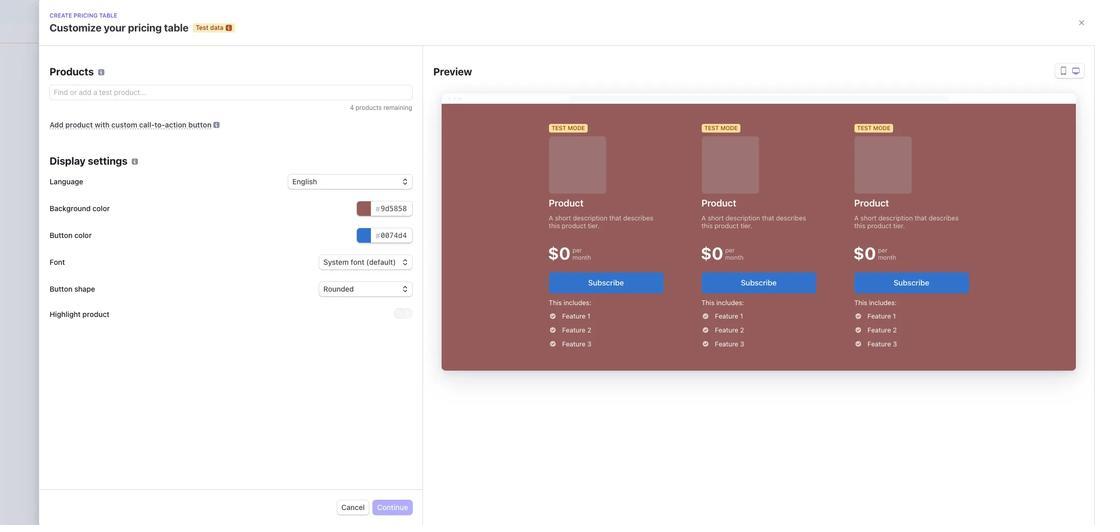 Task type: vqa. For each thing, say whether or not it's contained in the screenshot.
LANGUAGE
yes



Task type: describe. For each thing, give the bounding box(es) containing it.
test data
[[196, 24, 224, 32]]

0 vertical spatial a
[[469, 238, 475, 250]]

highlight
[[50, 310, 81, 319]]

display
[[50, 155, 86, 167]]

cancel button
[[337, 501, 369, 515]]

table up customize your pricing table
[[99, 12, 117, 19]]

products
[[50, 66, 94, 78]]

product for add
[[65, 120, 93, 129]]

1 vertical spatial a
[[458, 254, 462, 263]]

create a pricing table create a branded, responsive pricing table to embed on your website.
[[434, 238, 636, 273]]

custom
[[111, 120, 137, 129]]

products
[[356, 104, 382, 112]]

shape
[[74, 285, 95, 294]]

to
[[578, 254, 584, 263]]

previous
[[884, 402, 912, 410]]

cancel
[[342, 503, 365, 512]]

test
[[196, 24, 209, 32]]

button for button shape
[[50, 285, 73, 294]]

website.
[[434, 264, 462, 273]]

next
[[924, 402, 939, 410]]

test
[[533, 44, 547, 50]]

continue button
[[373, 501, 412, 515]]

on
[[611, 254, 620, 263]]

4
[[350, 104, 354, 112]]

highlight product
[[50, 310, 109, 319]]

button for button color
[[50, 231, 73, 240]]

to-
[[155, 120, 165, 129]]

create pricing table
[[50, 12, 117, 19]]

font
[[50, 258, 65, 267]]

remaining
[[384, 104, 412, 112]]

branded,
[[464, 254, 494, 263]]

color for background color
[[93, 204, 110, 213]]

with
[[95, 120, 110, 129]]

call-
[[139, 120, 155, 129]]

add product with custom call-to-action button button
[[50, 120, 212, 129]]

product for highlight
[[83, 310, 109, 319]]

english
[[293, 177, 317, 186]]

display settings
[[50, 155, 128, 167]]

data
[[210, 24, 224, 32]]



Task type: locate. For each thing, give the bounding box(es) containing it.
action
[[165, 120, 187, 129]]

0 horizontal spatial your
[[104, 22, 126, 34]]

table up responsive
[[513, 238, 538, 250]]

table left to
[[559, 254, 576, 263]]

button left shape
[[50, 285, 73, 294]]

create
[[50, 12, 72, 19], [434, 238, 467, 250], [434, 254, 456, 263]]

color down background color
[[74, 231, 92, 240]]

1 horizontal spatial color
[[93, 204, 110, 213]]

data
[[548, 44, 563, 50]]

product right add
[[65, 120, 93, 129]]

previous button
[[880, 400, 916, 412]]

button color
[[50, 231, 92, 240]]

1 horizontal spatial your
[[622, 254, 636, 263]]

add product with custom call-to-action button
[[50, 120, 212, 129]]

create for pricing
[[50, 12, 72, 19]]

product down shape
[[83, 310, 109, 319]]

customize your pricing table
[[50, 22, 189, 34]]

1 vertical spatial product
[[83, 310, 109, 319]]

0 horizontal spatial color
[[74, 231, 92, 240]]

a up website.
[[458, 254, 462, 263]]

2 vertical spatial create
[[434, 254, 456, 263]]

language
[[50, 177, 83, 186]]

None text field
[[357, 202, 412, 216], [357, 228, 412, 243], [357, 202, 412, 216], [357, 228, 412, 243]]

1 vertical spatial button
[[50, 285, 73, 294]]

color for button color
[[74, 231, 92, 240]]

1 vertical spatial color
[[74, 231, 92, 240]]

test data
[[533, 44, 563, 50]]

button up font
[[50, 231, 73, 240]]

button
[[188, 120, 212, 129]]

1 button from the top
[[50, 231, 73, 240]]

4 products remaining
[[350, 104, 412, 112]]

table left test
[[164, 22, 189, 34]]

preview
[[434, 66, 472, 78]]

embed
[[586, 254, 609, 263]]

a up the branded,
[[469, 238, 475, 250]]

0 vertical spatial button
[[50, 231, 73, 240]]

next button
[[920, 400, 943, 412]]

your inside create a pricing table create a branded, responsive pricing table to embed on your website.
[[622, 254, 636, 263]]

english button
[[288, 175, 412, 189]]

pricing
[[74, 12, 98, 19], [128, 22, 162, 34], [477, 238, 511, 250], [534, 254, 557, 263]]

background color
[[50, 204, 110, 213]]

button
[[50, 231, 73, 240], [50, 285, 73, 294]]

2 button from the top
[[50, 285, 73, 294]]

0 horizontal spatial a
[[458, 254, 462, 263]]

product
[[65, 120, 93, 129], [83, 310, 109, 319]]

continue
[[377, 503, 408, 512]]

0 vertical spatial product
[[65, 120, 93, 129]]

responsive
[[496, 254, 532, 263]]

1 vertical spatial your
[[622, 254, 636, 263]]

your right the on
[[622, 254, 636, 263]]

color
[[93, 204, 110, 213], [74, 231, 92, 240]]

settings
[[88, 155, 128, 167]]

1 horizontal spatial a
[[469, 238, 475, 250]]

Find or add a test product… text field
[[50, 85, 412, 100]]

your down create pricing table
[[104, 22, 126, 34]]

add
[[50, 120, 64, 129]]

0 vertical spatial color
[[93, 204, 110, 213]]

color right background
[[93, 204, 110, 213]]

create for a
[[434, 238, 467, 250]]

table
[[99, 12, 117, 19], [164, 22, 189, 34], [513, 238, 538, 250], [559, 254, 576, 263]]

0 vertical spatial your
[[104, 22, 126, 34]]

your
[[104, 22, 126, 34], [622, 254, 636, 263]]

background
[[50, 204, 91, 213]]

customize
[[50, 22, 102, 34]]

a
[[469, 238, 475, 250], [458, 254, 462, 263]]

1 vertical spatial create
[[434, 238, 467, 250]]

0 vertical spatial create
[[50, 12, 72, 19]]

button shape
[[50, 285, 95, 294]]



